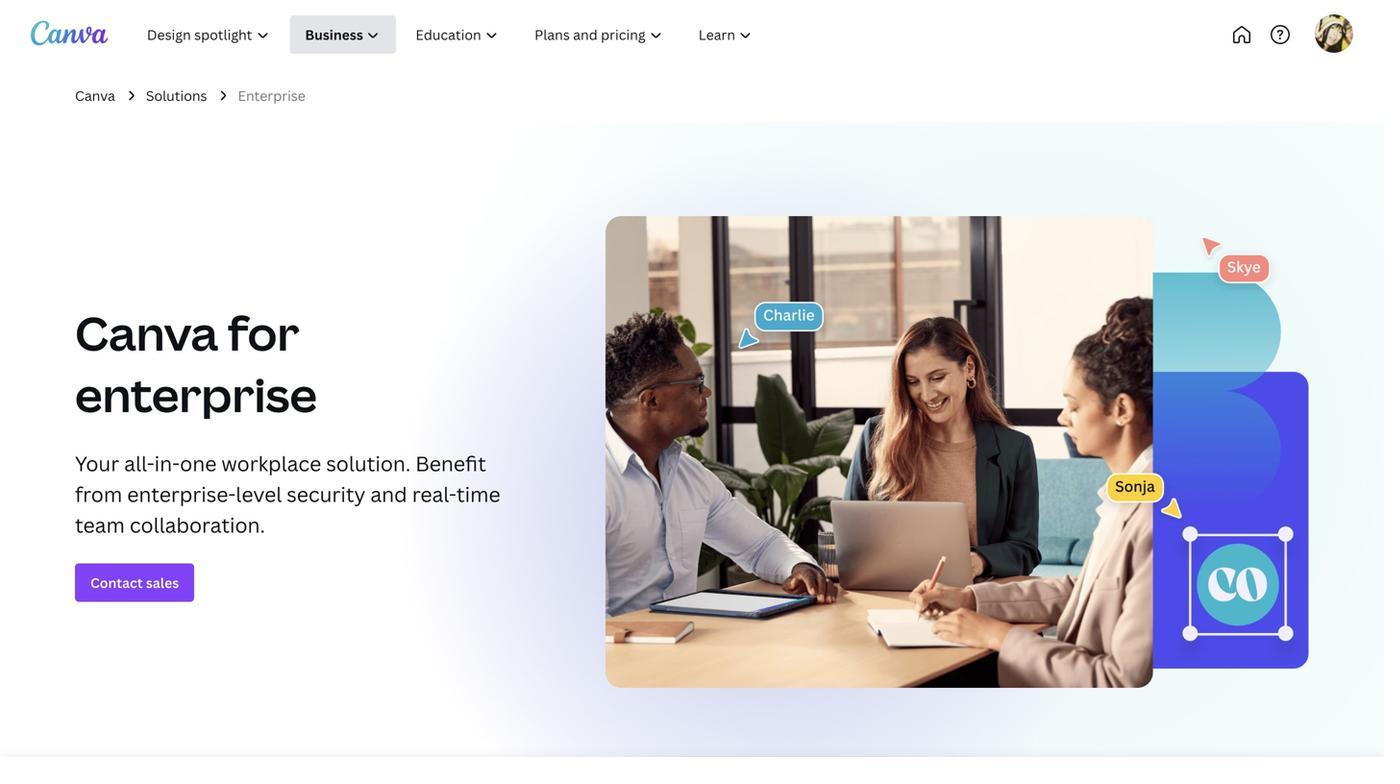 Task type: vqa. For each thing, say whether or not it's contained in the screenshot.
'Enterprise' on the left
yes



Task type: describe. For each thing, give the bounding box(es) containing it.
solutions link
[[146, 86, 207, 106]]

enterprise
[[75, 363, 317, 426]]

three office workers sitting around a meeting table with graphics overlayed around them showing three names in colourful cursors collaboratively working on a digital document. image
[[606, 216, 1310, 688]]

canva for canva
[[75, 87, 115, 105]]

your
[[75, 450, 119, 477]]

real-
[[412, 481, 457, 508]]

in-
[[154, 450, 180, 477]]

one
[[180, 450, 217, 477]]

from
[[75, 481, 122, 508]]

for
[[228, 301, 299, 364]]

sales
[[146, 574, 179, 592]]

canva for enterprise
[[75, 301, 317, 426]]

team
[[75, 512, 125, 539]]

your all-in-one workplace solution. benefit from enterprise-level security and real-time team collaboration.
[[75, 450, 501, 539]]

all-
[[124, 450, 154, 477]]

canva link
[[75, 86, 115, 106]]

security
[[287, 481, 366, 508]]



Task type: locate. For each thing, give the bounding box(es) containing it.
and
[[371, 481, 407, 508]]

canva inside canva for enterprise
[[75, 301, 218, 364]]

2 canva from the top
[[75, 301, 218, 364]]

solutions
[[146, 87, 207, 105]]

solution.
[[326, 450, 411, 477]]

canva for canva for enterprise
[[75, 301, 218, 364]]

0 vertical spatial canva
[[75, 87, 115, 105]]

1 canva from the top
[[75, 87, 115, 105]]

enterprise
[[238, 87, 306, 105]]

enterprise-
[[127, 481, 236, 508]]

top level navigation element
[[131, 15, 834, 54]]

canva
[[75, 87, 115, 105], [75, 301, 218, 364]]

collaboration.
[[130, 512, 265, 539]]

1 vertical spatial canva
[[75, 301, 218, 364]]

time
[[457, 481, 501, 508]]

contact sales link
[[75, 564, 194, 602]]

workplace
[[222, 450, 321, 477]]

benefit
[[416, 450, 486, 477]]

contact
[[90, 574, 143, 592]]

level
[[236, 481, 282, 508]]

contact sales
[[90, 574, 179, 592]]



